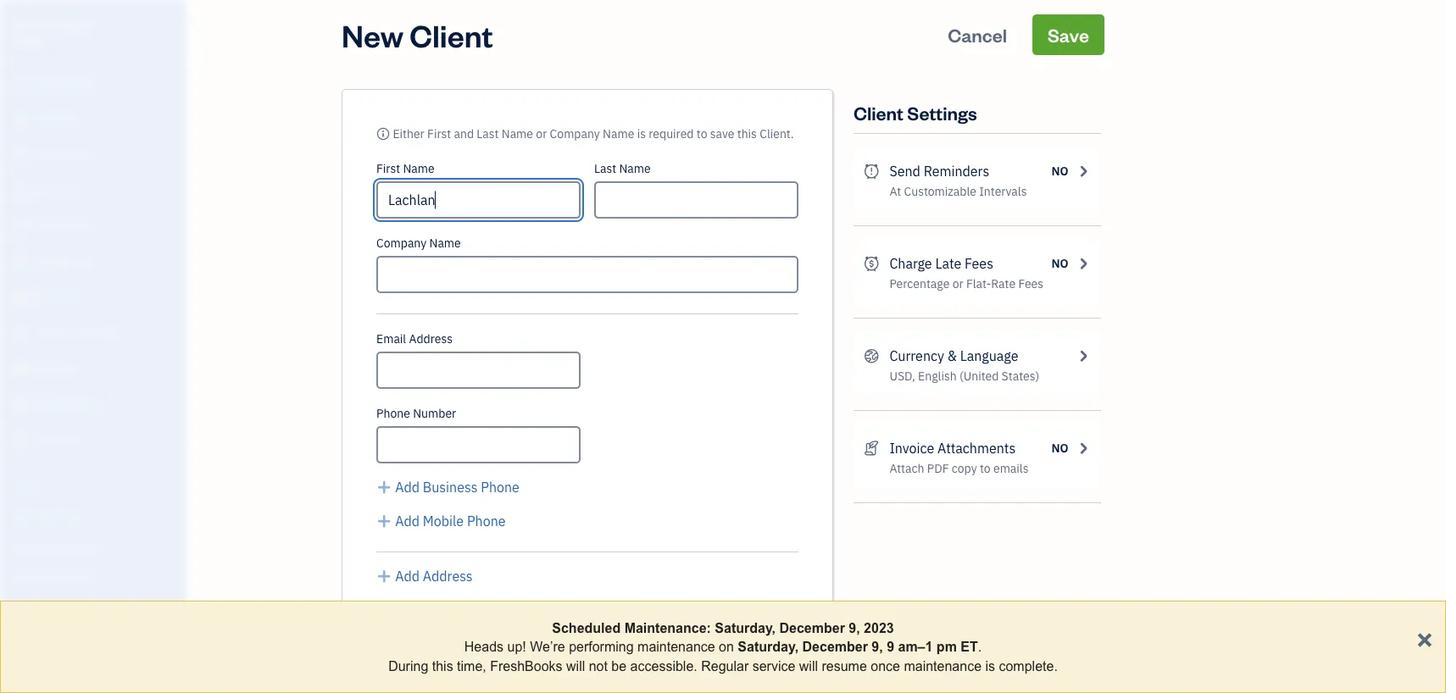 Task type: locate. For each thing, give the bounding box(es) containing it.
invoice image
[[11, 182, 31, 199]]

address right the email
[[409, 331, 453, 347]]

will
[[566, 658, 585, 674], [799, 658, 818, 674]]

maintenance down 'pm'
[[904, 658, 982, 674]]

1 horizontal spatial or
[[952, 276, 963, 292]]

0 horizontal spatial this
[[432, 658, 453, 674]]

1 vertical spatial maintenance
[[904, 658, 982, 674]]

0 horizontal spatial and
[[41, 540, 59, 554]]

is
[[637, 126, 646, 142], [985, 658, 995, 674]]

fees up flat-
[[965, 255, 993, 273]]

1 vertical spatial chevronright image
[[1075, 346, 1091, 366]]

dashboard image
[[11, 75, 31, 92]]

this right "save"
[[737, 126, 757, 142]]

business
[[423, 479, 478, 496]]

1 add from the top
[[395, 479, 420, 496]]

0 vertical spatial this
[[737, 126, 757, 142]]

Last Name text field
[[594, 181, 799, 219]]

will right service
[[799, 658, 818, 674]]

1 vertical spatial phone
[[481, 479, 520, 496]]

add left business
[[395, 479, 420, 496]]

customizable
[[904, 184, 976, 199]]

we're
[[530, 639, 565, 655]]

1 horizontal spatial maintenance
[[904, 658, 982, 674]]

2 plus image from the top
[[376, 566, 392, 587]]

freshbooks
[[490, 658, 562, 674]]

members
[[42, 509, 87, 523]]

9,
[[849, 620, 860, 636], [872, 639, 883, 655]]

1 vertical spatial add
[[395, 512, 420, 530]]

1 horizontal spatial last
[[594, 161, 616, 176]]

0 horizontal spatial last
[[477, 126, 499, 142]]

2 vertical spatial phone
[[467, 512, 506, 530]]

1 horizontal spatial client
[[854, 100, 904, 125]]

language
[[960, 347, 1018, 365]]

1 vertical spatial fees
[[1018, 276, 1044, 292]]

saturday, up on
[[715, 620, 776, 636]]

is left required
[[637, 126, 646, 142]]

items
[[13, 540, 39, 554]]

0 vertical spatial last
[[477, 126, 499, 142]]

1 horizontal spatial settings
[[907, 100, 977, 125]]

is inside scheduled maintenance: saturday, december 9, 2023 heads up! we're performing maintenance on saturday, december 9, 9 am–1 pm et . during this time, freshbooks will not be accessible. regular service will resume once maintenance is complete.
[[985, 658, 995, 674]]

company down the first name
[[376, 235, 427, 251]]

items and services link
[[4, 533, 181, 563]]

1 vertical spatial 9,
[[872, 639, 883, 655]]

usd, english (united states)
[[890, 368, 1039, 384]]

×
[[1417, 622, 1433, 654]]

reminders
[[924, 162, 989, 180]]

phone down 'phone number' text box at left
[[481, 479, 520, 496]]

name
[[502, 126, 533, 142], [603, 126, 634, 142], [403, 161, 435, 176], [619, 161, 651, 176], [429, 235, 461, 251]]

client image
[[11, 111, 31, 128]]

and right items on the left of page
[[41, 540, 59, 554]]

1 chevronright image from the top
[[1075, 253, 1091, 274]]

scheduled
[[552, 620, 621, 636]]

late
[[935, 255, 961, 273]]

or
[[536, 126, 547, 142], [952, 276, 963, 292]]

and right 'either'
[[454, 126, 474, 142]]

currencyandlanguage image
[[864, 346, 879, 366]]

1 plus image from the top
[[376, 477, 392, 498]]

0 horizontal spatial first
[[376, 161, 400, 176]]

0 vertical spatial settings
[[907, 100, 977, 125]]

maintenance down "maintenance:"
[[637, 639, 715, 655]]

email
[[376, 331, 406, 347]]

bank connections link
[[4, 565, 181, 594]]

save
[[710, 126, 734, 142]]

2 vertical spatial chevronright image
[[1075, 438, 1091, 459]]

1 horizontal spatial company
[[550, 126, 600, 142]]

client right new
[[410, 14, 493, 55]]

to right copy
[[980, 461, 991, 476]]

0 vertical spatial first
[[427, 126, 451, 142]]

1 vertical spatial saturday,
[[738, 639, 799, 655]]

regular
[[701, 658, 749, 674]]

address down add mobile phone
[[423, 568, 473, 585]]

name up first name text box
[[502, 126, 533, 142]]

add down add mobile phone button
[[395, 568, 420, 585]]

1 horizontal spatial 9,
[[872, 639, 883, 655]]

0 horizontal spatial is
[[637, 126, 646, 142]]

first name
[[376, 161, 435, 176]]

9, left 9
[[872, 639, 883, 655]]

settings down bank
[[13, 603, 52, 617]]

2 no from the top
[[1052, 256, 1069, 271]]

1 vertical spatial or
[[952, 276, 963, 292]]

chevronright image
[[1075, 161, 1091, 181]]

0 horizontal spatial or
[[536, 126, 547, 142]]

either
[[393, 126, 424, 142]]

add for add address
[[395, 568, 420, 585]]

0 horizontal spatial fees
[[965, 255, 993, 273]]

first
[[427, 126, 451, 142], [376, 161, 400, 176]]

1 horizontal spatial fees
[[1018, 276, 1044, 292]]

is left complete.
[[985, 658, 995, 674]]

3 chevronright image from the top
[[1075, 438, 1091, 459]]

phone left number
[[376, 406, 410, 421]]

this left time,
[[432, 658, 453, 674]]

no for invoice attachments
[[1052, 440, 1069, 456]]

name down required
[[619, 161, 651, 176]]

0 vertical spatial plus image
[[376, 477, 392, 498]]

project image
[[11, 289, 31, 306]]

2 add from the top
[[395, 512, 420, 530]]

0 vertical spatial no
[[1052, 163, 1069, 179]]

1 horizontal spatial will
[[799, 658, 818, 674]]

fees right rate
[[1018, 276, 1044, 292]]

currency
[[890, 347, 944, 365]]

1 vertical spatial plus image
[[376, 566, 392, 587]]

not
[[589, 658, 608, 674]]

phone
[[376, 406, 410, 421], [481, 479, 520, 496], [467, 512, 506, 530]]

Phone Number text field
[[376, 426, 581, 464]]

0 horizontal spatial to
[[697, 126, 707, 142]]

plus image for add business phone
[[376, 477, 392, 498]]

no
[[1052, 163, 1069, 179], [1052, 256, 1069, 271], [1052, 440, 1069, 456]]

name down first name text box
[[429, 235, 461, 251]]

name down 'either'
[[403, 161, 435, 176]]

client up latereminders icon
[[854, 100, 904, 125]]

first down primary "image"
[[376, 161, 400, 176]]

phone right mobile
[[467, 512, 506, 530]]

fees
[[965, 255, 993, 273], [1018, 276, 1044, 292]]

maintenance:
[[624, 620, 711, 636]]

charge
[[890, 255, 932, 273]]

1 vertical spatial first
[[376, 161, 400, 176]]

0 vertical spatial or
[[536, 126, 547, 142]]

settings
[[907, 100, 977, 125], [13, 603, 52, 617]]

9, left 2023
[[849, 620, 860, 636]]

money image
[[11, 360, 31, 377]]

1 vertical spatial address
[[423, 568, 473, 585]]

settings inside main "element"
[[13, 603, 52, 617]]

december
[[779, 620, 845, 636], [802, 639, 868, 655]]

client
[[410, 14, 493, 55], [854, 100, 904, 125]]

mobile
[[423, 512, 464, 530]]

usd,
[[890, 368, 915, 384]]

× dialog
[[0, 601, 1446, 693]]

plus image
[[376, 511, 392, 531]]

plus image up plus icon
[[376, 477, 392, 498]]

2 vertical spatial no
[[1052, 440, 1069, 456]]

1 horizontal spatial and
[[454, 126, 474, 142]]

2 vertical spatial add
[[395, 568, 420, 585]]

company
[[550, 126, 600, 142], [376, 235, 427, 251]]

plus image left add address
[[376, 566, 392, 587]]

address
[[409, 331, 453, 347], [423, 568, 473, 585]]

2 chevronright image from the top
[[1075, 346, 1091, 366]]

address for email address
[[409, 331, 453, 347]]

0 horizontal spatial will
[[566, 658, 585, 674]]

0 vertical spatial fees
[[965, 255, 993, 273]]

latereminders image
[[864, 161, 879, 181]]

1 no from the top
[[1052, 163, 1069, 179]]

add right plus icon
[[395, 512, 420, 530]]

address inside button
[[423, 568, 473, 585]]

settings up send reminders
[[907, 100, 977, 125]]

add address button
[[376, 566, 473, 587]]

First Name text field
[[376, 181, 581, 219]]

plus image
[[376, 477, 392, 498], [376, 566, 392, 587]]

1 vertical spatial is
[[985, 658, 995, 674]]

last down either first and last name or company name is required to save this client.
[[594, 161, 616, 176]]

will left not
[[566, 658, 585, 674]]

1 horizontal spatial first
[[427, 126, 451, 142]]

3 no from the top
[[1052, 440, 1069, 456]]

add business phone button
[[376, 477, 520, 498]]

0 vertical spatial phone
[[376, 406, 410, 421]]

0 horizontal spatial 9,
[[849, 620, 860, 636]]

to left "save"
[[697, 126, 707, 142]]

chevronright image for invoice attachments
[[1075, 438, 1091, 459]]

phone for add business phone
[[481, 479, 520, 496]]

flat-
[[966, 276, 991, 292]]

plus image for add address
[[376, 566, 392, 587]]

service
[[752, 658, 795, 674]]

ruby
[[14, 16, 43, 32]]

0 vertical spatial chevronright image
[[1075, 253, 1091, 274]]

(united
[[960, 368, 999, 384]]

team members
[[13, 509, 87, 523]]

0 vertical spatial 9,
[[849, 620, 860, 636]]

once
[[871, 658, 900, 674]]

chevronright image for charge late fees
[[1075, 253, 1091, 274]]

saturday, up service
[[738, 639, 799, 655]]

and
[[454, 126, 474, 142], [41, 540, 59, 554]]

1 vertical spatial no
[[1052, 256, 1069, 271]]

0 horizontal spatial client
[[410, 14, 493, 55]]

phone for add mobile phone
[[467, 512, 506, 530]]

timer image
[[11, 325, 31, 342]]

copy
[[952, 461, 977, 476]]

0 vertical spatial add
[[395, 479, 420, 496]]

last
[[477, 126, 499, 142], [594, 161, 616, 176]]

0 horizontal spatial company
[[376, 235, 427, 251]]

charge late fees
[[890, 255, 993, 273]]

states)
[[1002, 368, 1039, 384]]

0 vertical spatial to
[[697, 126, 707, 142]]

1 vertical spatial last
[[594, 161, 616, 176]]

1 horizontal spatial to
[[980, 461, 991, 476]]

accessible.
[[630, 658, 697, 674]]

0 vertical spatial maintenance
[[637, 639, 715, 655]]

1 vertical spatial this
[[432, 658, 453, 674]]

chevronright image
[[1075, 253, 1091, 274], [1075, 346, 1091, 366], [1075, 438, 1091, 459]]

1 vertical spatial settings
[[13, 603, 52, 617]]

&
[[947, 347, 957, 365]]

first right 'either'
[[427, 126, 451, 142]]

saturday,
[[715, 620, 776, 636], [738, 639, 799, 655]]

1 horizontal spatial is
[[985, 658, 995, 674]]

1 vertical spatial and
[[41, 540, 59, 554]]

0 vertical spatial address
[[409, 331, 453, 347]]

maintenance
[[637, 639, 715, 655], [904, 658, 982, 674]]

3 add from the top
[[395, 568, 420, 585]]

0 horizontal spatial settings
[[13, 603, 52, 617]]

add
[[395, 479, 420, 496], [395, 512, 420, 530], [395, 568, 420, 585]]

cancel button
[[933, 14, 1022, 55]]

last up first name text box
[[477, 126, 499, 142]]

company up the last name
[[550, 126, 600, 142]]



Task type: describe. For each thing, give the bounding box(es) containing it.
.
[[978, 639, 982, 655]]

1 will from the left
[[566, 658, 585, 674]]

phone number
[[376, 406, 456, 421]]

team
[[13, 509, 39, 523]]

no for charge late fees
[[1052, 256, 1069, 271]]

report image
[[11, 431, 31, 448]]

no for send reminders
[[1052, 163, 1069, 179]]

name up the last name
[[603, 126, 634, 142]]

send
[[890, 162, 920, 180]]

owner
[[14, 33, 47, 47]]

connections
[[39, 572, 99, 586]]

add mobile phone
[[395, 512, 506, 530]]

main element
[[0, 0, 229, 693]]

payment image
[[11, 218, 31, 235]]

ruby oranges owner
[[14, 16, 93, 47]]

up!
[[507, 639, 526, 655]]

2023
[[864, 620, 894, 636]]

cancel
[[948, 22, 1007, 47]]

time,
[[457, 658, 486, 674]]

name for last name
[[619, 161, 651, 176]]

1 vertical spatial client
[[854, 100, 904, 125]]

at
[[890, 184, 901, 199]]

1 horizontal spatial this
[[737, 126, 757, 142]]

send reminders
[[890, 162, 989, 180]]

company name
[[376, 235, 461, 251]]

attach pdf copy to emails
[[890, 461, 1029, 476]]

apps link
[[4, 470, 181, 500]]

percentage
[[890, 276, 950, 292]]

add for add mobile phone
[[395, 512, 420, 530]]

english
[[918, 368, 957, 384]]

services
[[61, 540, 102, 554]]

bank
[[13, 572, 37, 586]]

emails
[[993, 461, 1029, 476]]

percentage or flat-rate fees
[[890, 276, 1044, 292]]

pm
[[937, 639, 957, 655]]

pdf
[[927, 461, 949, 476]]

primary image
[[376, 126, 390, 142]]

new
[[342, 14, 404, 55]]

Company Name text field
[[376, 256, 799, 293]]

heads
[[464, 639, 504, 655]]

currency & language
[[890, 347, 1018, 365]]

0 vertical spatial december
[[779, 620, 845, 636]]

1 vertical spatial to
[[980, 461, 991, 476]]

expense image
[[11, 253, 31, 270]]

intervals
[[979, 184, 1027, 199]]

performing
[[569, 639, 634, 655]]

add address
[[395, 568, 473, 585]]

attach
[[890, 461, 924, 476]]

save button
[[1032, 14, 1105, 55]]

address for add address
[[423, 568, 473, 585]]

2 will from the left
[[799, 658, 818, 674]]

settings link
[[4, 596, 181, 626]]

be
[[611, 658, 627, 674]]

0 vertical spatial saturday,
[[715, 620, 776, 636]]

name for company name
[[429, 235, 461, 251]]

client settings
[[854, 100, 977, 125]]

scheduled maintenance: saturday, december 9, 2023 heads up! we're performing maintenance on saturday, december 9, 9 am–1 pm et . during this time, freshbooks will not be accessible. regular service will resume once maintenance is complete.
[[388, 620, 1058, 674]]

et
[[961, 639, 978, 655]]

complete.
[[999, 658, 1058, 674]]

team members link
[[4, 502, 181, 531]]

1 vertical spatial company
[[376, 235, 427, 251]]

during
[[388, 658, 428, 674]]

Email Address text field
[[376, 352, 581, 389]]

number
[[413, 406, 456, 421]]

either first and last name or company name is required to save this client.
[[393, 126, 794, 142]]

required
[[649, 126, 694, 142]]

× button
[[1417, 622, 1433, 654]]

1 vertical spatial december
[[802, 639, 868, 655]]

0 vertical spatial company
[[550, 126, 600, 142]]

0 vertical spatial client
[[410, 14, 493, 55]]

save
[[1048, 22, 1089, 47]]

items and services
[[13, 540, 102, 554]]

invoices image
[[864, 438, 879, 459]]

at customizable intervals
[[890, 184, 1027, 199]]

oranges
[[45, 16, 93, 32]]

add mobile phone button
[[376, 511, 506, 531]]

invoice
[[890, 440, 934, 457]]

9
[[887, 639, 894, 655]]

client.
[[760, 126, 794, 142]]

name for first name
[[403, 161, 435, 176]]

attachments
[[937, 440, 1016, 457]]

add for add business phone
[[395, 479, 420, 496]]

and inside main "element"
[[41, 540, 59, 554]]

last name
[[594, 161, 651, 176]]

new client
[[342, 14, 493, 55]]

apps
[[13, 478, 38, 492]]

latefees image
[[864, 253, 879, 274]]

add business phone
[[395, 479, 520, 496]]

chart image
[[11, 396, 31, 413]]

invoice attachments
[[890, 440, 1016, 457]]

this inside scheduled maintenance: saturday, december 9, 2023 heads up! we're performing maintenance on saturday, december 9, 9 am–1 pm et . during this time, freshbooks will not be accessible. regular service will resume once maintenance is complete.
[[432, 658, 453, 674]]

0 vertical spatial is
[[637, 126, 646, 142]]

resume
[[822, 658, 867, 674]]

rate
[[991, 276, 1016, 292]]

estimate image
[[11, 147, 31, 164]]

am–1
[[898, 639, 933, 655]]

email address
[[376, 331, 453, 347]]

0 vertical spatial and
[[454, 126, 474, 142]]

0 horizontal spatial maintenance
[[637, 639, 715, 655]]



Task type: vqa. For each thing, say whether or not it's contained in the screenshot.
Amount
no



